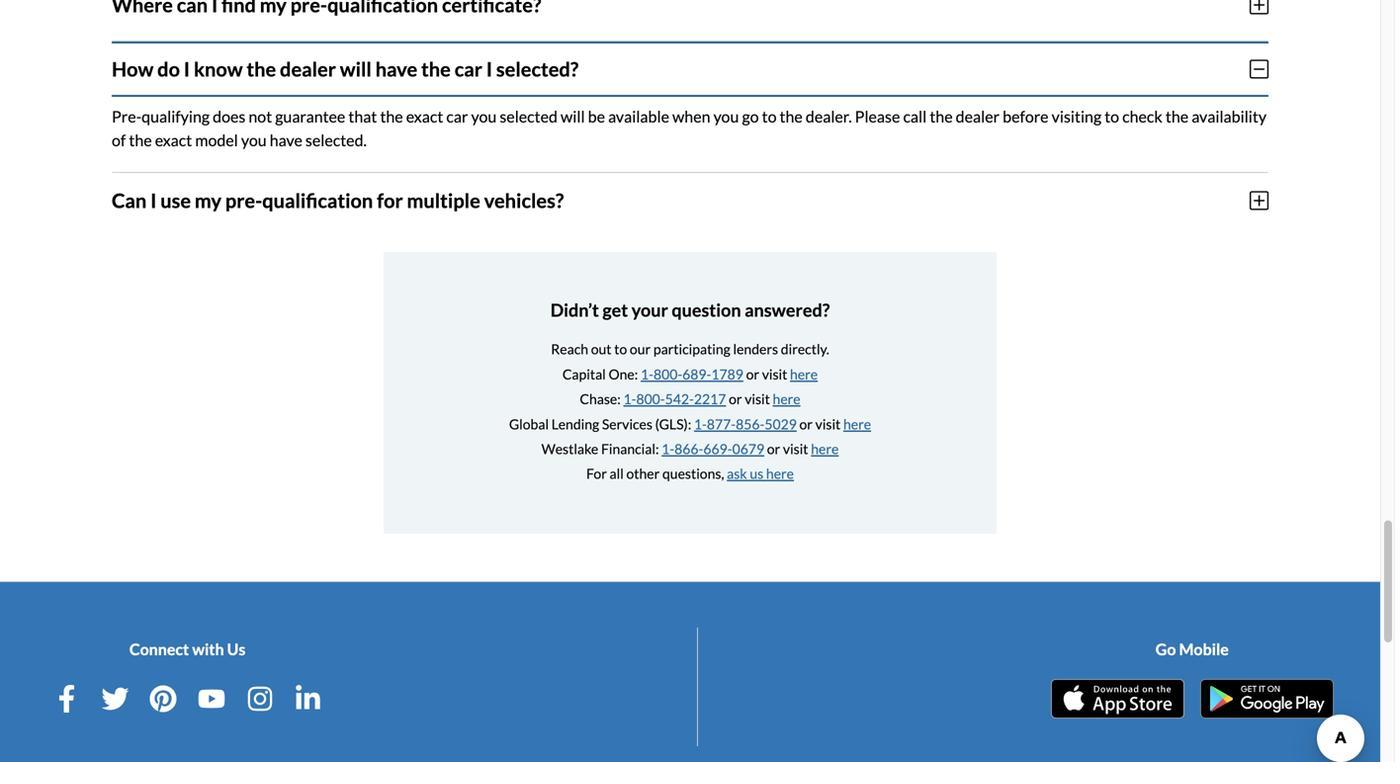 Task type: vqa. For each thing, say whether or not it's contained in the screenshot.
model on the left top of the page
yes



Task type: describe. For each thing, give the bounding box(es) containing it.
model
[[195, 131, 238, 150]]

services
[[602, 416, 653, 433]]

availability
[[1192, 107, 1267, 126]]

0 horizontal spatial exact
[[155, 131, 192, 150]]

542-
[[665, 391, 694, 408]]

use
[[161, 189, 191, 213]]

vehicles?
[[484, 189, 564, 213]]

or right 2217
[[729, 391, 742, 408]]

one:
[[609, 366, 638, 383]]

guarantee
[[275, 107, 346, 126]]

how do i know the dealer will have the car i selected? button
[[112, 42, 1269, 97]]

download on the app store image
[[1051, 680, 1185, 719]]

here link for 1-866-669-0679
[[811, 441, 839, 458]]

plus square image
[[1250, 0, 1269, 16]]

i inside can i use my pre-qualification for multiple vehicles? button
[[150, 189, 157, 213]]

2 horizontal spatial i
[[486, 57, 493, 81]]

here up '5029'
[[773, 391, 801, 408]]

multiple
[[407, 189, 481, 213]]

selected.
[[306, 131, 367, 150]]

866-
[[675, 441, 704, 458]]

us
[[227, 640, 246, 659]]

does
[[213, 107, 246, 126]]

1 horizontal spatial exact
[[406, 107, 443, 126]]

1- down 2217
[[694, 416, 707, 433]]

do
[[157, 57, 180, 81]]

all
[[610, 466, 624, 482]]

can i use my pre-qualification for multiple vehicles?
[[112, 189, 564, 213]]

will inside pre-qualifying does not guarantee that the exact car you selected will be available when you go to the dealer. please call the dealer before visiting to check the availability of the exact model you have selected.
[[561, 107, 585, 126]]

or down the lenders
[[746, 366, 760, 383]]

lenders
[[734, 341, 779, 358]]

1-866-669-0679 link
[[662, 441, 765, 458]]

us
[[750, 466, 764, 482]]

1 horizontal spatial to
[[762, 107, 777, 126]]

go mobile
[[1156, 640, 1230, 659]]

global
[[509, 416, 549, 433]]

856-
[[736, 416, 765, 433]]

capital
[[563, 366, 606, 383]]

not
[[249, 107, 272, 126]]

using pre-qualification offers tab panel
[[112, 0, 1269, 237]]

or right 0679
[[767, 441, 781, 458]]

selected
[[500, 107, 558, 126]]

pre-qualifying does not guarantee that the exact car you selected will be available when you go to the dealer. please call the dealer before visiting to check the availability of the exact model you have selected.
[[112, 107, 1267, 150]]

didn't get your question answered?
[[551, 299, 830, 321]]

facebook image
[[53, 685, 81, 713]]

go
[[742, 107, 759, 126]]

here down directly.
[[790, 366, 818, 383]]

will inside dropdown button
[[340, 57, 372, 81]]

out
[[591, 341, 612, 358]]

pre-
[[225, 189, 262, 213]]

qualifying
[[142, 107, 210, 126]]

our
[[630, 341, 651, 358]]

pinterest image
[[150, 685, 177, 713]]

for
[[377, 189, 403, 213]]

car inside pre-qualifying does not guarantee that the exact car you selected will be available when you go to the dealer. please call the dealer before visiting to check the availability of the exact model you have selected.
[[447, 107, 468, 126]]

available
[[608, 107, 670, 126]]

know
[[194, 57, 243, 81]]

2 horizontal spatial you
[[714, 107, 739, 126]]

pre-
[[112, 107, 142, 126]]

youtube image
[[198, 685, 226, 713]]

answered?
[[745, 299, 830, 321]]

1- right one:
[[641, 366, 654, 383]]

2217
[[694, 391, 726, 408]]

here right 0679
[[811, 441, 839, 458]]

1-800-542-2217 link
[[624, 391, 726, 408]]

call
[[904, 107, 927, 126]]

get
[[603, 299, 628, 321]]

didn't
[[551, 299, 599, 321]]

visit down '5029'
[[783, 441, 809, 458]]

chase:
[[580, 391, 621, 408]]

participating
[[654, 341, 731, 358]]

financial:
[[601, 441, 659, 458]]

1 horizontal spatial you
[[471, 107, 497, 126]]

689-
[[683, 366, 712, 383]]

car inside dropdown button
[[455, 57, 483, 81]]

0 vertical spatial 800-
[[654, 366, 683, 383]]

to inside reach out to our participating lenders directly. capital one: 1-800-689-1789 or visit here chase: 1-800-542-2217 or visit here global lending services (gls): 1-877-856-5029 or visit here westlake financial: 1-866-669-0679 or visit here for all other questions, ask us here
[[615, 341, 627, 358]]

here link for 1-800-689-1789
[[790, 366, 818, 383]]



Task type: locate. For each thing, give the bounding box(es) containing it.
plus square image
[[1250, 190, 1269, 212]]

800- up 1-800-542-2217 link
[[654, 366, 683, 383]]

you left selected
[[471, 107, 497, 126]]

1 vertical spatial car
[[447, 107, 468, 126]]

1789
[[712, 366, 744, 383]]

be
[[588, 107, 605, 126]]

or right '5029'
[[800, 416, 813, 433]]

i left selected?
[[486, 57, 493, 81]]

to right out
[[615, 341, 627, 358]]

0 vertical spatial dealer
[[280, 57, 336, 81]]

dealer left before
[[956, 107, 1000, 126]]

other
[[627, 466, 660, 482]]

or
[[746, 366, 760, 383], [729, 391, 742, 408], [800, 416, 813, 433], [767, 441, 781, 458]]

i right do
[[184, 57, 190, 81]]

will
[[340, 57, 372, 81], [561, 107, 585, 126]]

0 horizontal spatial you
[[241, 131, 267, 150]]

exact
[[406, 107, 443, 126], [155, 131, 192, 150]]

dealer inside pre-qualifying does not guarantee that the exact car you selected will be available when you go to the dealer. please call the dealer before visiting to check the availability of the exact model you have selected.
[[956, 107, 1000, 126]]

have up that
[[376, 57, 418, 81]]

you left go
[[714, 107, 739, 126]]

linkedin image
[[294, 685, 322, 713]]

0 vertical spatial will
[[340, 57, 372, 81]]

here
[[790, 366, 818, 383], [773, 391, 801, 408], [844, 416, 872, 433], [811, 441, 839, 458], [767, 466, 794, 482]]

the
[[247, 57, 276, 81], [421, 57, 451, 81], [380, 107, 403, 126], [780, 107, 803, 126], [930, 107, 953, 126], [1166, 107, 1189, 126], [129, 131, 152, 150]]

877-
[[707, 416, 736, 433]]

0679
[[733, 441, 765, 458]]

car left selected?
[[455, 57, 483, 81]]

to
[[762, 107, 777, 126], [1105, 107, 1120, 126], [615, 341, 627, 358]]

exact right that
[[406, 107, 443, 126]]

visit down the lenders
[[762, 366, 788, 383]]

before
[[1003, 107, 1049, 126]]

reach
[[551, 341, 589, 358]]

lending
[[552, 416, 600, 433]]

go
[[1156, 640, 1177, 659]]

here right us at the bottom of page
[[767, 466, 794, 482]]

you
[[471, 107, 497, 126], [714, 107, 739, 126], [241, 131, 267, 150]]

please
[[855, 107, 901, 126]]

0 vertical spatial exact
[[406, 107, 443, 126]]

your
[[632, 299, 669, 321]]

1-800-689-1789 link
[[641, 366, 744, 383]]

0 horizontal spatial have
[[270, 131, 303, 150]]

selected?
[[497, 57, 579, 81]]

will left be
[[561, 107, 585, 126]]

exact down qualifying
[[155, 131, 192, 150]]

dealer inside dropdown button
[[280, 57, 336, 81]]

0 horizontal spatial to
[[615, 341, 627, 358]]

car
[[455, 57, 483, 81], [447, 107, 468, 126]]

mobile
[[1180, 640, 1230, 659]]

to left check
[[1105, 107, 1120, 126]]

1 vertical spatial exact
[[155, 131, 192, 150]]

669-
[[704, 441, 733, 458]]

visit
[[762, 366, 788, 383], [745, 391, 770, 408], [816, 416, 841, 433], [783, 441, 809, 458]]

have inside pre-qualifying does not guarantee that the exact car you selected will be available when you go to the dealer. please call the dealer before visiting to check the availability of the exact model you have selected.
[[270, 131, 303, 150]]

dealer up guarantee
[[280, 57, 336, 81]]

here link down directly.
[[790, 366, 818, 383]]

have inside dropdown button
[[376, 57, 418, 81]]

1 vertical spatial have
[[270, 131, 303, 150]]

800- up (gls):
[[637, 391, 665, 408]]

(gls):
[[656, 416, 692, 433]]

how
[[112, 57, 154, 81]]

dealer
[[280, 57, 336, 81], [956, 107, 1000, 126]]

my
[[195, 189, 222, 213]]

1-877-856-5029 link
[[694, 416, 797, 433]]

qualification
[[262, 189, 373, 213]]

get it on google play image
[[1201, 680, 1334, 719]]

1 horizontal spatial dealer
[[956, 107, 1000, 126]]

ask us here link
[[727, 466, 794, 482]]

visit up '856-'
[[745, 391, 770, 408]]

1- down (gls):
[[662, 441, 675, 458]]

directly.
[[781, 341, 830, 358]]

that
[[349, 107, 377, 126]]

to right go
[[762, 107, 777, 126]]

here right '5029'
[[844, 416, 872, 433]]

you down not at the left of page
[[241, 131, 267, 150]]

0 horizontal spatial dealer
[[280, 57, 336, 81]]

question
[[672, 299, 742, 321]]

with
[[192, 640, 224, 659]]

connect
[[129, 640, 189, 659]]

0 horizontal spatial will
[[340, 57, 372, 81]]

1 horizontal spatial will
[[561, 107, 585, 126]]

here link for 1-800-542-2217
[[773, 391, 801, 408]]

connect with us
[[129, 640, 246, 659]]

questions,
[[663, 466, 725, 482]]

twitter image
[[101, 685, 129, 713]]

1 horizontal spatial i
[[184, 57, 190, 81]]

0 vertical spatial have
[[376, 57, 418, 81]]

can i use my pre-qualification for multiple vehicles? button
[[112, 173, 1269, 229]]

1-
[[641, 366, 654, 383], [624, 391, 637, 408], [694, 416, 707, 433], [662, 441, 675, 458]]

check
[[1123, 107, 1163, 126]]

how do i know the dealer will have the car i selected?
[[112, 57, 579, 81]]

2 horizontal spatial to
[[1105, 107, 1120, 126]]

1 horizontal spatial have
[[376, 57, 418, 81]]

ask
[[727, 466, 748, 482]]

when
[[673, 107, 711, 126]]

here link right '5029'
[[844, 416, 872, 433]]

1- up services
[[624, 391, 637, 408]]

here link right 0679
[[811, 441, 839, 458]]

can
[[112, 189, 147, 213]]

here link
[[790, 366, 818, 383], [773, 391, 801, 408], [844, 416, 872, 433], [811, 441, 839, 458]]

1 vertical spatial will
[[561, 107, 585, 126]]

here link up '5029'
[[773, 391, 801, 408]]

0 horizontal spatial i
[[150, 189, 157, 213]]

minus square image
[[1250, 59, 1269, 80]]

i
[[184, 57, 190, 81], [486, 57, 493, 81], [150, 189, 157, 213]]

5029
[[765, 416, 797, 433]]

0 vertical spatial car
[[455, 57, 483, 81]]

instagram image
[[246, 685, 274, 713]]

1 vertical spatial dealer
[[956, 107, 1000, 126]]

visit right '5029'
[[816, 416, 841, 433]]

i left use
[[150, 189, 157, 213]]

have down guarantee
[[270, 131, 303, 150]]

car left selected
[[447, 107, 468, 126]]

for
[[587, 466, 607, 482]]

1 vertical spatial 800-
[[637, 391, 665, 408]]

visiting
[[1052, 107, 1102, 126]]

westlake
[[542, 441, 599, 458]]

dealer.
[[806, 107, 852, 126]]

here link for 1-877-856-5029
[[844, 416, 872, 433]]

have
[[376, 57, 418, 81], [270, 131, 303, 150]]

of
[[112, 131, 126, 150]]

will up that
[[340, 57, 372, 81]]

reach out to our participating lenders directly. capital one: 1-800-689-1789 or visit here chase: 1-800-542-2217 or visit here global lending services (gls): 1-877-856-5029 or visit here westlake financial: 1-866-669-0679 or visit here for all other questions, ask us here
[[509, 341, 872, 482]]



